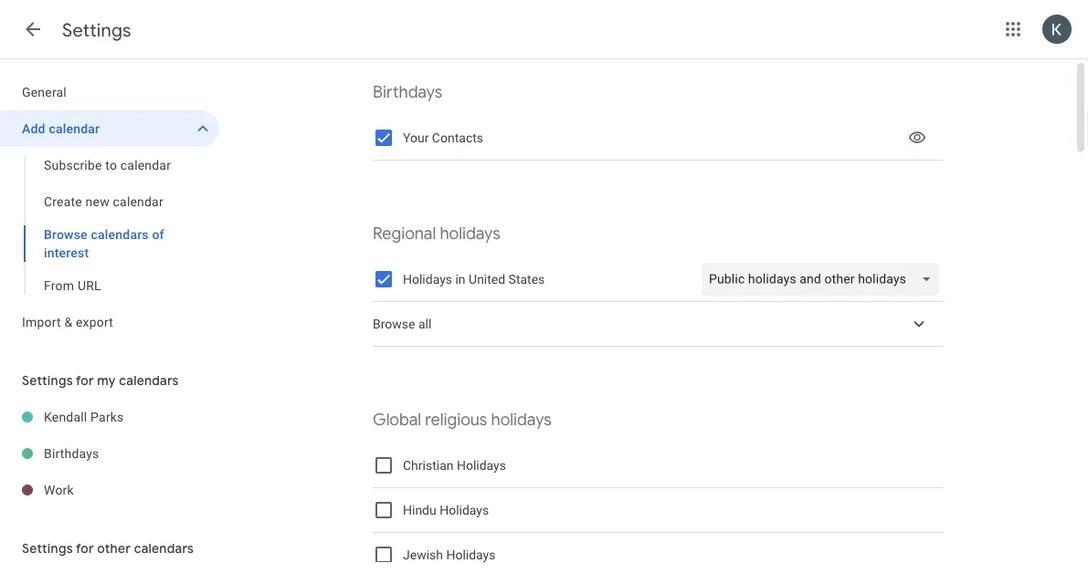 Task type: locate. For each thing, give the bounding box(es) containing it.
my
[[97, 373, 116, 389]]

calendars right my
[[119, 373, 179, 389]]

calendars for other
[[134, 541, 194, 558]]

1 vertical spatial birthdays
[[44, 447, 99, 462]]

0 vertical spatial settings
[[62, 18, 131, 42]]

holidays down global religious holidays
[[457, 459, 506, 474]]

for left other
[[76, 541, 94, 558]]

settings for settings
[[62, 18, 131, 42]]

states
[[509, 272, 545, 287]]

birthdays inside 'link'
[[44, 447, 99, 462]]

work link
[[44, 473, 219, 509]]

holidays up holidays in united states
[[440, 223, 501, 245]]

calendars inside browse calendars of interest
[[91, 227, 149, 242]]

new
[[86, 194, 110, 209]]

birthdays tree item
[[0, 436, 219, 473]]

holidays
[[403, 272, 452, 287], [457, 459, 506, 474], [440, 503, 489, 518], [446, 548, 496, 563]]

create
[[44, 194, 82, 209]]

tree
[[0, 74, 219, 341]]

go back image
[[22, 18, 44, 40]]

1 vertical spatial calendars
[[119, 373, 179, 389]]

holidays for jewish holidays
[[446, 548, 496, 563]]

work
[[44, 483, 74, 498]]

0 horizontal spatial birthdays
[[44, 447, 99, 462]]

of
[[152, 227, 164, 242]]

0 vertical spatial calendars
[[91, 227, 149, 242]]

0 vertical spatial birthdays
[[373, 82, 443, 103]]

work tree item
[[0, 473, 219, 509]]

for
[[76, 373, 94, 389], [76, 541, 94, 558]]

1 vertical spatial browse
[[373, 317, 415, 332]]

in
[[456, 272, 466, 287]]

birthdays up your
[[373, 82, 443, 103]]

birthdays down kendall
[[44, 447, 99, 462]]

settings down work
[[22, 541, 73, 558]]

2 vertical spatial calendar
[[113, 194, 163, 209]]

settings
[[62, 18, 131, 42], [22, 373, 73, 389], [22, 541, 73, 558]]

tree containing general
[[0, 74, 219, 341]]

1 vertical spatial for
[[76, 541, 94, 558]]

0 vertical spatial for
[[76, 373, 94, 389]]

calendar
[[49, 121, 100, 136], [120, 158, 171, 173], [113, 194, 163, 209]]

1 for from the top
[[76, 373, 94, 389]]

settings up kendall
[[22, 373, 73, 389]]

calendars
[[91, 227, 149, 242], [119, 373, 179, 389], [134, 541, 194, 558]]

holidays for christian holidays
[[457, 459, 506, 474]]

None field
[[702, 263, 947, 296]]

&
[[64, 315, 73, 330]]

1 vertical spatial calendar
[[120, 158, 171, 173]]

browse
[[44, 227, 88, 242], [373, 317, 415, 332]]

interest
[[44, 245, 89, 260]]

browse all tree item
[[373, 303, 943, 347]]

for for my
[[76, 373, 94, 389]]

other
[[97, 541, 131, 558]]

browse inside browse calendars of interest
[[44, 227, 88, 242]]

calendar up of
[[113, 194, 163, 209]]

0 horizontal spatial browse
[[44, 227, 88, 242]]

browse for browse all
[[373, 317, 415, 332]]

holidays
[[440, 223, 501, 245], [491, 410, 552, 431]]

settings for my calendars
[[22, 373, 179, 389]]

browse up interest
[[44, 227, 88, 242]]

holidays right religious
[[491, 410, 552, 431]]

0 vertical spatial calendar
[[49, 121, 100, 136]]

calendar right to
[[120, 158, 171, 173]]

import & export
[[22, 315, 113, 330]]

calendars right other
[[134, 541, 194, 558]]

2 for from the top
[[76, 541, 94, 558]]

holidays right 'jewish'
[[446, 548, 496, 563]]

browse calendars of interest
[[44, 227, 164, 260]]

settings for other calendars
[[22, 541, 194, 558]]

settings for my calendars tree
[[0, 399, 219, 509]]

group
[[0, 147, 219, 304]]

kendall
[[44, 410, 87, 425]]

browse left all
[[373, 317, 415, 332]]

to
[[105, 158, 117, 173]]

calendar up subscribe
[[49, 121, 100, 136]]

export
[[76, 315, 113, 330]]

regional holidays
[[373, 223, 501, 245]]

calendars down create new calendar
[[91, 227, 149, 242]]

0 vertical spatial browse
[[44, 227, 88, 242]]

for left my
[[76, 373, 94, 389]]

settings right go back image
[[62, 18, 131, 42]]

1 vertical spatial settings
[[22, 373, 73, 389]]

birthdays
[[373, 82, 443, 103], [44, 447, 99, 462]]

create new calendar
[[44, 194, 163, 209]]

for for other
[[76, 541, 94, 558]]

regional
[[373, 223, 436, 245]]

holidays right hindu
[[440, 503, 489, 518]]

birthdays link
[[44, 436, 219, 473]]

general
[[22, 85, 67, 100]]

2 vertical spatial calendars
[[134, 541, 194, 558]]

holidays in united states
[[403, 272, 545, 287]]

2 vertical spatial settings
[[22, 541, 73, 558]]

1 horizontal spatial browse
[[373, 317, 415, 332]]

browse inside tree item
[[373, 317, 415, 332]]



Task type: describe. For each thing, give the bounding box(es) containing it.
jewish
[[403, 548, 443, 563]]

group containing subscribe to calendar
[[0, 147, 219, 304]]

all
[[419, 317, 432, 332]]

global
[[373, 410, 422, 431]]

from
[[44, 278, 74, 293]]

add calendar tree item
[[0, 111, 219, 147]]

from url
[[44, 278, 101, 293]]

settings for settings for other calendars
[[22, 541, 73, 558]]

your
[[403, 130, 429, 146]]

0 vertical spatial holidays
[[440, 223, 501, 245]]

holidays left 'in'
[[403, 272, 452, 287]]

kendall parks tree item
[[0, 399, 219, 436]]

import
[[22, 315, 61, 330]]

holidays for hindu holidays
[[440, 503, 489, 518]]

settings for settings for my calendars
[[22, 373, 73, 389]]

contacts
[[432, 130, 484, 146]]

add calendar
[[22, 121, 100, 136]]

1 vertical spatial holidays
[[491, 410, 552, 431]]

add
[[22, 121, 45, 136]]

calendar inside tree item
[[49, 121, 100, 136]]

christian holidays
[[403, 459, 506, 474]]

religious
[[425, 410, 488, 431]]

calendar for create new calendar
[[113, 194, 163, 209]]

hindu holidays
[[403, 503, 489, 518]]

browse all
[[373, 317, 432, 332]]

global religious holidays
[[373, 410, 552, 431]]

hindu
[[403, 503, 437, 518]]

browse for browse calendars of interest
[[44, 227, 88, 242]]

subscribe to calendar
[[44, 158, 171, 173]]

jewish holidays
[[403, 548, 496, 563]]

url
[[78, 278, 101, 293]]

kendall parks
[[44, 410, 124, 425]]

united
[[469, 272, 506, 287]]

your contacts
[[403, 130, 484, 146]]

christian
[[403, 459, 454, 474]]

settings heading
[[62, 18, 131, 42]]

1 horizontal spatial birthdays
[[373, 82, 443, 103]]

calendars for my
[[119, 373, 179, 389]]

subscribe
[[44, 158, 102, 173]]

parks
[[91, 410, 124, 425]]

calendar for subscribe to calendar
[[120, 158, 171, 173]]



Task type: vqa. For each thing, say whether or not it's contained in the screenshot.
subscribe
yes



